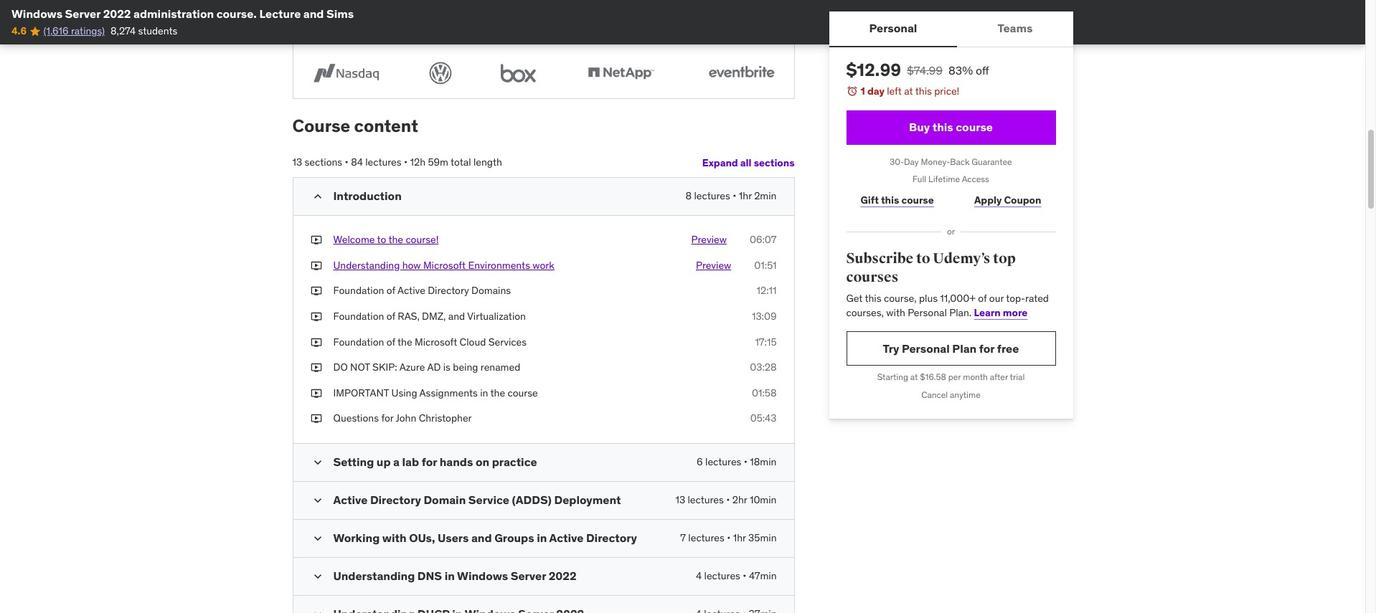 Task type: locate. For each thing, give the bounding box(es) containing it.
0 vertical spatial and
[[303, 6, 324, 21]]

0 horizontal spatial to
[[377, 233, 386, 246]]

preview left the 01:51
[[696, 259, 732, 272]]

1 understanding from the top
[[333, 259, 400, 272]]

in
[[480, 387, 488, 400], [537, 531, 547, 545], [445, 569, 455, 583]]

1 small image from the top
[[310, 190, 325, 204]]

expand all sections
[[702, 156, 795, 169]]

0 vertical spatial to
[[377, 233, 386, 246]]

0 vertical spatial rated
[[527, 15, 551, 27]]

foundation up not
[[333, 336, 384, 349]]

1 small image from the top
[[310, 532, 325, 546]]

3 foundation from the top
[[333, 336, 384, 349]]

0 vertical spatial microsoft
[[423, 259, 466, 272]]

full
[[913, 174, 927, 185]]

• left 2min at the top of the page
[[733, 190, 737, 203]]

1 vertical spatial small image
[[310, 570, 325, 584]]

dmz,
[[422, 310, 446, 323]]

13 for 13 lectures • 2hr 10min
[[676, 494, 686, 507]]

0 vertical spatial foundation
[[333, 284, 384, 297]]

learn more for rated
[[974, 306, 1028, 319]]

active directory domain service (adds) deployment
[[333, 493, 621, 507]]

and right users
[[472, 531, 492, 545]]

virtualization
[[467, 310, 526, 323]]

2 small image from the top
[[310, 456, 325, 470]]

1 vertical spatial foundation
[[333, 310, 384, 323]]

foundation down welcome
[[333, 284, 384, 297]]

0 vertical spatial xsmall image
[[310, 233, 322, 247]]

preview down 8
[[692, 233, 727, 246]]

dns
[[418, 569, 442, 583]]

13
[[292, 156, 302, 169], [676, 494, 686, 507]]

the down ras,
[[398, 336, 412, 349]]

this inside 'get this course, plus 11,000+ of our top-rated courses, with personal plan.'
[[865, 292, 882, 305]]

environments
[[468, 259, 530, 272]]

1 vertical spatial in
[[537, 531, 547, 545]]

1 vertical spatial 1hr
[[733, 532, 746, 545]]

and right dmz,
[[448, 310, 465, 323]]

learn more up free
[[974, 306, 1028, 319]]

1 vertical spatial more
[[1003, 306, 1028, 319]]

active down setting
[[333, 493, 368, 507]]

courses,
[[847, 306, 884, 319]]

windows down working with ous, users and groups in active directory
[[457, 569, 508, 583]]

learn more
[[305, 15, 767, 41], [974, 306, 1028, 319]]

in right "groups"
[[537, 531, 547, 545]]

foundation for foundation of active directory domains
[[333, 284, 384, 297]]

learn right 'plan.'
[[974, 306, 1001, 319]]

course down full on the top right of the page
[[902, 194, 934, 207]]

xsmall image for questions for john christopher
[[310, 412, 322, 426]]

and left 'sims'
[[303, 6, 324, 21]]

1 horizontal spatial in
[[480, 387, 488, 400]]

small image for working
[[310, 532, 325, 546]]

1 vertical spatial with
[[382, 531, 407, 545]]

for left john
[[381, 412, 394, 425]]

0 vertical spatial 1hr
[[739, 190, 752, 203]]

30-
[[890, 156, 904, 167]]

at right left
[[905, 85, 913, 98]]

1 vertical spatial 13
[[676, 494, 686, 507]]

a
[[393, 455, 400, 469]]

0 vertical spatial windows
[[11, 6, 62, 21]]

understanding for understanding dns in windows server 2022
[[333, 569, 415, 583]]

1 vertical spatial server
[[511, 569, 546, 583]]

to left 'udemy's'
[[916, 250, 931, 268]]

2 vertical spatial personal
[[902, 342, 950, 356]]

microsoft up ad
[[415, 336, 457, 349]]

2 xsmall image from the top
[[310, 284, 322, 299]]

0 vertical spatial the
[[389, 233, 403, 246]]

13 for 13 sections • 84 lectures • 12h 59m total length
[[292, 156, 302, 169]]

1 horizontal spatial our
[[990, 292, 1004, 305]]

1 vertical spatial the
[[398, 336, 412, 349]]

1 horizontal spatial rated
[[1026, 292, 1049, 305]]

lectures right 4
[[704, 570, 741, 583]]

4 xsmall image from the top
[[310, 336, 322, 350]]

and for working
[[472, 531, 492, 545]]

small image for setting up a lab for hands on practice
[[310, 456, 325, 470]]

personal
[[870, 21, 918, 35], [908, 306, 947, 319], [902, 342, 950, 356]]

1 horizontal spatial learn more
[[974, 306, 1028, 319]]

1 horizontal spatial top-
[[1006, 292, 1026, 305]]

• for understanding dns in windows server 2022
[[743, 570, 747, 583]]

6 lectures • 18min
[[697, 456, 777, 469]]

0 horizontal spatial learn more
[[305, 15, 767, 41]]

cancel
[[922, 390, 948, 401]]

more inside learn more
[[305, 29, 328, 41]]

gift
[[861, 194, 879, 207]]

0 vertical spatial more
[[305, 29, 328, 41]]

ratings)
[[71, 25, 105, 38]]

0 vertical spatial small image
[[310, 532, 325, 546]]

0 horizontal spatial windows
[[11, 6, 62, 21]]

0 vertical spatial 2022
[[103, 6, 131, 21]]

1hr left 2min at the top of the page
[[739, 190, 752, 203]]

13 sections • 84 lectures • 12h 59m total length
[[292, 156, 502, 169]]

learn more link up box image
[[305, 15, 767, 41]]

(adds)
[[512, 493, 552, 507]]

try
[[883, 342, 900, 356]]

1 vertical spatial personal
[[908, 306, 947, 319]]

this right buy
[[933, 120, 954, 134]]

1 horizontal spatial to
[[916, 250, 931, 268]]

foundation of the microsoft cloud services
[[333, 336, 527, 349]]

2 foundation from the top
[[333, 310, 384, 323]]

3 small image from the top
[[310, 608, 325, 614]]

8
[[686, 190, 692, 203]]

administration
[[134, 6, 214, 21]]

0 horizontal spatial learn more link
[[305, 15, 767, 41]]

volkswagen image
[[425, 60, 456, 87]]

starting
[[878, 372, 909, 383]]

0 horizontal spatial more
[[305, 29, 328, 41]]

this right gift
[[881, 194, 900, 207]]

2 vertical spatial small image
[[310, 608, 325, 614]]

0 vertical spatial learn more link
[[305, 15, 767, 41]]

of for foundation of the microsoft cloud services
[[387, 336, 395, 349]]

rated
[[527, 15, 551, 27], [1026, 292, 1049, 305]]

nasdaq image
[[305, 60, 387, 87]]

this
[[916, 85, 932, 98], [933, 120, 954, 134], [881, 194, 900, 207], [865, 292, 882, 305]]

course up the back
[[956, 120, 993, 134]]

5 xsmall image from the top
[[310, 412, 322, 426]]

0 vertical spatial preview
[[692, 233, 727, 246]]

1 vertical spatial rated
[[1026, 292, 1049, 305]]

0 horizontal spatial with
[[382, 531, 407, 545]]

learn inside learn more
[[742, 15, 767, 27]]

courses left trusted
[[553, 15, 588, 27]]

guarantee
[[972, 156, 1013, 167]]

1 horizontal spatial learn more link
[[974, 306, 1028, 319]]

learn more up box image
[[305, 15, 767, 41]]

2 xsmall image from the top
[[310, 361, 322, 375]]

1 vertical spatial to
[[916, 250, 931, 268]]

small image
[[310, 532, 325, 546], [310, 570, 325, 584], [310, 608, 325, 614]]

0 horizontal spatial in
[[445, 569, 455, 583]]

1 vertical spatial at
[[911, 372, 918, 383]]

questions
[[333, 412, 379, 425]]

lectures for setting up a lab for hands on practice
[[706, 456, 742, 469]]

1 vertical spatial top-
[[1006, 292, 1026, 305]]

1 vertical spatial xsmall image
[[310, 361, 322, 375]]

lectures right "7" at left bottom
[[689, 532, 725, 545]]

and
[[303, 6, 324, 21], [448, 310, 465, 323], [472, 531, 492, 545]]

xsmall image
[[310, 233, 322, 247], [310, 361, 322, 375], [310, 387, 322, 401]]

our
[[434, 15, 448, 27], [990, 292, 1004, 305]]

foundation
[[333, 284, 384, 297], [333, 310, 384, 323], [333, 336, 384, 349]]

1 horizontal spatial learn
[[974, 306, 1001, 319]]

2 vertical spatial in
[[445, 569, 455, 583]]

worldwide.
[[691, 15, 739, 27]]

server down "groups"
[[511, 569, 546, 583]]

trial
[[1010, 372, 1025, 383]]

• for introduction
[[733, 190, 737, 203]]

with
[[887, 306, 906, 319], [382, 531, 407, 545]]

8 lectures • 1hr 2min
[[686, 190, 777, 203]]

course!
[[406, 233, 439, 246]]

the down renamed
[[491, 387, 505, 400]]

xsmall image left 'do'
[[310, 361, 322, 375]]

1hr left 35min
[[733, 532, 746, 545]]

lectures for understanding dns in windows server 2022
[[704, 570, 741, 583]]

this course was selected for our collection of top-rated courses trusted by businesses worldwide.
[[305, 15, 739, 27]]

0 horizontal spatial rated
[[527, 15, 551, 27]]

course inside button
[[956, 120, 993, 134]]

0 horizontal spatial and
[[303, 6, 324, 21]]

1 xsmall image from the top
[[310, 233, 322, 247]]

personal inside button
[[870, 21, 918, 35]]

3 xsmall image from the top
[[310, 310, 322, 324]]

lectures for working with ous, users and groups in active directory
[[689, 532, 725, 545]]

13 up "7" at left bottom
[[676, 494, 686, 507]]

3 small image from the top
[[310, 494, 325, 508]]

more down this
[[305, 29, 328, 41]]

subscribe
[[847, 250, 914, 268]]

active down deployment
[[549, 531, 584, 545]]

foundation of active directory domains
[[333, 284, 511, 297]]

learn for get this course, plus 11,000+ of our top-rated courses, with personal plan.
[[974, 306, 1001, 319]]

understanding down welcome
[[333, 259, 400, 272]]

to inside button
[[377, 233, 386, 246]]

0 vertical spatial directory
[[428, 284, 469, 297]]

active down the how
[[398, 284, 426, 297]]

this for get this course, plus 11,000+ of our top-rated courses, with personal plan.
[[865, 292, 882, 305]]

working with ous, users and groups in active directory
[[333, 531, 637, 545]]

directory
[[428, 284, 469, 297], [370, 493, 421, 507], [586, 531, 637, 545]]

10min
[[750, 494, 777, 507]]

learn more link
[[305, 15, 767, 41], [974, 306, 1028, 319]]

content
[[354, 115, 418, 137]]

0 vertical spatial active
[[398, 284, 426, 297]]

directory down deployment
[[586, 531, 637, 545]]

2 small image from the top
[[310, 570, 325, 584]]

0 vertical spatial courses
[[553, 15, 588, 27]]

xsmall image left important on the bottom
[[310, 387, 322, 401]]

in down renamed
[[480, 387, 488, 400]]

preview for 06:07
[[692, 233, 727, 246]]

1 foundation from the top
[[333, 284, 384, 297]]

our right 11,000+
[[990, 292, 1004, 305]]

1 horizontal spatial sections
[[754, 156, 795, 169]]

with inside 'get this course, plus 11,000+ of our top-rated courses, with personal plan.'
[[887, 306, 906, 319]]

cloud
[[460, 336, 486, 349]]

access
[[962, 174, 990, 185]]

windows
[[11, 6, 62, 21], [457, 569, 508, 583]]

with left "ous,"
[[382, 531, 407, 545]]

to inside subscribe to udemy's top courses
[[916, 250, 931, 268]]

at
[[905, 85, 913, 98], [911, 372, 918, 383]]

preview
[[692, 233, 727, 246], [696, 259, 732, 272]]

tab list containing personal
[[829, 11, 1073, 47]]

top
[[993, 250, 1016, 268]]

groups
[[495, 531, 534, 545]]

1 horizontal spatial with
[[887, 306, 906, 319]]

2 vertical spatial small image
[[310, 494, 325, 508]]

the inside welcome to the course! button
[[389, 233, 403, 246]]

eventbrite image
[[700, 60, 783, 87]]

important
[[333, 387, 389, 400]]

• left "18min"
[[744, 456, 748, 469]]

foundation for foundation of the microsoft cloud services
[[333, 336, 384, 349]]

in right dns
[[445, 569, 455, 583]]

understanding how microsoft environments work button
[[333, 259, 555, 273]]

0 vertical spatial small image
[[310, 190, 325, 204]]

1 vertical spatial preview
[[696, 259, 732, 272]]

•
[[345, 156, 349, 169], [404, 156, 408, 169], [733, 190, 737, 203], [744, 456, 748, 469], [727, 494, 730, 507], [727, 532, 731, 545], [743, 570, 747, 583]]

of up foundation of ras, dmz, and virtualization
[[387, 284, 395, 297]]

0 horizontal spatial courses
[[553, 15, 588, 27]]

1 vertical spatial windows
[[457, 569, 508, 583]]

• left 35min
[[727, 532, 731, 545]]

0 horizontal spatial 13
[[292, 156, 302, 169]]

understanding how microsoft environments work
[[333, 259, 555, 272]]

directory down a
[[370, 493, 421, 507]]

2 horizontal spatial in
[[537, 531, 547, 545]]

with down course,
[[887, 306, 906, 319]]

xsmall image
[[310, 259, 322, 273], [310, 284, 322, 299], [310, 310, 322, 324], [310, 336, 322, 350], [310, 412, 322, 426]]

our left collection
[[434, 15, 448, 27]]

1 vertical spatial small image
[[310, 456, 325, 470]]

1 vertical spatial and
[[448, 310, 465, 323]]

• left 47min
[[743, 570, 747, 583]]

microsoft right the how
[[423, 259, 466, 272]]

service
[[469, 493, 510, 507]]

personal up $16.58
[[902, 342, 950, 356]]

foundation left ras,
[[333, 310, 384, 323]]

0 horizontal spatial active
[[333, 493, 368, 507]]

money-
[[921, 156, 950, 167]]

foundation of ras, dmz, and virtualization
[[333, 310, 526, 323]]

1hr
[[739, 190, 752, 203], [733, 532, 746, 545]]

of right 11,000+
[[978, 292, 987, 305]]

tab list
[[829, 11, 1073, 47]]

17:15
[[755, 336, 777, 349]]

1 vertical spatial our
[[990, 292, 1004, 305]]

3 xsmall image from the top
[[310, 387, 322, 401]]

small image
[[310, 190, 325, 204], [310, 456, 325, 470], [310, 494, 325, 508]]

learn more for top-
[[305, 15, 767, 41]]

to right welcome
[[377, 233, 386, 246]]

0 horizontal spatial learn
[[742, 15, 767, 27]]

• left 2hr
[[727, 494, 730, 507]]

not
[[350, 361, 370, 374]]

lectures right 8
[[694, 190, 731, 203]]

course
[[326, 15, 356, 27], [956, 120, 993, 134], [902, 194, 934, 207], [508, 387, 538, 400]]

server up ratings) at the left of the page
[[65, 6, 101, 21]]

1 vertical spatial learn
[[974, 306, 1001, 319]]

personal inside 'get this course, plus 11,000+ of our top-rated courses, with personal plan.'
[[908, 306, 947, 319]]

windows server 2022 administration course. lecture and sims
[[11, 6, 354, 21]]

1 horizontal spatial more
[[1003, 306, 1028, 319]]

83%
[[949, 63, 973, 78]]

sections right all
[[754, 156, 795, 169]]

0 vertical spatial with
[[887, 306, 906, 319]]

• left 84
[[345, 156, 349, 169]]

0 horizontal spatial sections
[[305, 156, 342, 169]]

2 vertical spatial and
[[472, 531, 492, 545]]

0 vertical spatial learn
[[742, 15, 767, 27]]

2 horizontal spatial and
[[472, 531, 492, 545]]

windows up 4.6
[[11, 6, 62, 21]]

top- right collection
[[508, 15, 527, 27]]

0 vertical spatial our
[[434, 15, 448, 27]]

lectures left 2hr
[[688, 494, 724, 507]]

8,274 students
[[111, 25, 178, 38]]

day
[[868, 85, 885, 98]]

0 vertical spatial understanding
[[333, 259, 400, 272]]

of inside 'get this course, plus 11,000+ of our top-rated courses, with personal plan.'
[[978, 292, 987, 305]]

get this course, plus 11,000+ of our top-rated courses, with personal plan.
[[847, 292, 1049, 319]]

personal up $12.99
[[870, 21, 918, 35]]

more up free
[[1003, 306, 1028, 319]]

this up courses,
[[865, 292, 882, 305]]

the left course!
[[389, 233, 403, 246]]

left
[[887, 85, 902, 98]]

the for of
[[398, 336, 412, 349]]

do
[[333, 361, 348, 374]]

at left $16.58
[[911, 372, 918, 383]]

to for welcome
[[377, 233, 386, 246]]

2 horizontal spatial directory
[[586, 531, 637, 545]]

2 sections from the left
[[754, 156, 795, 169]]

1 horizontal spatial and
[[448, 310, 465, 323]]

deployment
[[554, 493, 621, 507]]

0 horizontal spatial our
[[434, 15, 448, 27]]

understanding inside 'understanding how microsoft environments work' button
[[333, 259, 400, 272]]

1 xsmall image from the top
[[310, 259, 322, 273]]

2 understanding from the top
[[333, 569, 415, 583]]

0 vertical spatial learn more
[[305, 15, 767, 41]]

0 vertical spatial 13
[[292, 156, 302, 169]]

35min
[[749, 532, 777, 545]]

2 vertical spatial xsmall image
[[310, 387, 322, 401]]

• for setting up a lab for hands on practice
[[744, 456, 748, 469]]

understanding down working
[[333, 569, 415, 583]]

13 lectures • 2hr 10min
[[676, 494, 777, 507]]

11,000+
[[940, 292, 976, 305]]

setting up a lab for hands on practice
[[333, 455, 537, 469]]

1 vertical spatial understanding
[[333, 569, 415, 583]]

1 horizontal spatial 2022
[[549, 569, 577, 583]]

courses down subscribe
[[847, 268, 899, 286]]

$74.99
[[907, 63, 943, 78]]

03:28
[[750, 361, 777, 374]]

of left ras,
[[387, 310, 395, 323]]

learn more link up free
[[974, 306, 1028, 319]]

this inside button
[[933, 120, 954, 134]]

0 horizontal spatial directory
[[370, 493, 421, 507]]

understanding dns in windows server 2022
[[333, 569, 577, 583]]

personal down plus
[[908, 306, 947, 319]]

xsmall image for foundation of ras, dmz, and virtualization
[[310, 310, 322, 324]]

ad
[[427, 361, 441, 374]]

xsmall image left welcome
[[310, 233, 322, 247]]

of up skip:
[[387, 336, 395, 349]]

top- down 'top'
[[1006, 292, 1026, 305]]

learn right worldwide.
[[742, 15, 767, 27]]

1 horizontal spatial courses
[[847, 268, 899, 286]]

13 down course
[[292, 156, 302, 169]]

sections left 84
[[305, 156, 342, 169]]

1hr for working with ous, users and groups in active directory
[[733, 532, 746, 545]]

directory down 'understanding how microsoft environments work' button at the top left of page
[[428, 284, 469, 297]]

for right the "lab"
[[422, 455, 437, 469]]

lectures right the 6
[[706, 456, 742, 469]]

lectures right 84
[[365, 156, 402, 169]]

0 horizontal spatial server
[[65, 6, 101, 21]]



Task type: vqa. For each thing, say whether or not it's contained in the screenshot.
success
no



Task type: describe. For each thing, give the bounding box(es) containing it.
by
[[625, 15, 636, 27]]

courses inside subscribe to udemy's top courses
[[847, 268, 899, 286]]

students
[[138, 25, 178, 38]]

of right collection
[[497, 15, 506, 27]]

ous,
[[409, 531, 435, 545]]

setting
[[333, 455, 374, 469]]

4.6
[[11, 25, 27, 38]]

1 horizontal spatial directory
[[428, 284, 469, 297]]

to for subscribe
[[916, 250, 931, 268]]

rated inside 'get this course, plus 11,000+ of our top-rated courses, with personal plan.'
[[1026, 292, 1049, 305]]

4
[[696, 570, 702, 583]]

top- inside 'get this course, plus 11,000+ of our top-rated courses, with personal plan.'
[[1006, 292, 1026, 305]]

01:51
[[755, 259, 777, 272]]

sections inside dropdown button
[[754, 156, 795, 169]]

small image for active directory domain service (adds) deployment
[[310, 494, 325, 508]]

preview for 01:51
[[696, 259, 732, 272]]

gift this course link
[[847, 186, 949, 215]]

0 vertical spatial server
[[65, 6, 101, 21]]

1 vertical spatial 2022
[[549, 569, 577, 583]]

teams
[[998, 21, 1033, 35]]

lab
[[402, 455, 419, 469]]

apply
[[975, 194, 1002, 207]]

collection
[[451, 15, 494, 27]]

1 vertical spatial directory
[[370, 493, 421, 507]]

working
[[333, 531, 380, 545]]

(1,616
[[43, 25, 69, 38]]

1 vertical spatial active
[[333, 493, 368, 507]]

using
[[392, 387, 417, 400]]

lectures for active directory domain service (adds) deployment
[[688, 494, 724, 507]]

introduction
[[333, 189, 402, 203]]

netapp image
[[580, 60, 662, 87]]

our inside 'get this course, plus 11,000+ of our top-rated courses, with personal plan.'
[[990, 292, 1004, 305]]

the for to
[[389, 233, 403, 246]]

small image for introduction
[[310, 190, 325, 204]]

apply coupon button
[[960, 186, 1056, 215]]

subscribe to udemy's top courses
[[847, 250, 1016, 286]]

01:58
[[752, 387, 777, 400]]

understanding for understanding how microsoft environments work
[[333, 259, 400, 272]]

being
[[453, 361, 478, 374]]

try personal plan for free
[[883, 342, 1019, 356]]

learn more link for rated
[[974, 306, 1028, 319]]

free
[[998, 342, 1019, 356]]

course down renamed
[[508, 387, 538, 400]]

of for foundation of ras, dmz, and virtualization
[[387, 310, 395, 323]]

more for this course was selected for our collection of top-rated courses trusted by businesses worldwide.
[[305, 29, 328, 41]]

0 vertical spatial in
[[480, 387, 488, 400]]

84
[[351, 156, 363, 169]]

2 vertical spatial directory
[[586, 531, 637, 545]]

john
[[396, 412, 417, 425]]

lectures for introduction
[[694, 190, 731, 203]]

0 horizontal spatial 2022
[[103, 6, 131, 21]]

for left free
[[980, 342, 995, 356]]

• left 12h 59m
[[404, 156, 408, 169]]

for right selected
[[419, 15, 431, 27]]

12:11
[[757, 284, 777, 297]]

30-day money-back guarantee full lifetime access
[[890, 156, 1013, 185]]

buy
[[909, 120, 930, 134]]

or
[[947, 226, 955, 237]]

1 vertical spatial microsoft
[[415, 336, 457, 349]]

month
[[963, 372, 988, 383]]

assignments
[[420, 387, 478, 400]]

welcome
[[333, 233, 375, 246]]

and for foundation
[[448, 310, 465, 323]]

microsoft inside button
[[423, 259, 466, 272]]

xsmall image for foundation of active directory domains
[[310, 284, 322, 299]]

1hr for introduction
[[739, 190, 752, 203]]

1 sections from the left
[[305, 156, 342, 169]]

all
[[741, 156, 752, 169]]

box image
[[494, 60, 542, 87]]

at inside starting at $16.58 per month after trial cancel anytime
[[911, 372, 918, 383]]

welcome to the course! button
[[333, 233, 439, 247]]

0 vertical spatial at
[[905, 85, 913, 98]]

do not skip: azure ad is being renamed
[[333, 361, 521, 374]]

• for active directory domain service (adds) deployment
[[727, 494, 730, 507]]

users
[[438, 531, 469, 545]]

this for gift this course
[[881, 194, 900, 207]]

gift this course
[[861, 194, 934, 207]]

practice
[[492, 455, 537, 469]]

7
[[681, 532, 686, 545]]

8,274
[[111, 25, 136, 38]]

per
[[949, 372, 961, 383]]

selected
[[378, 15, 417, 27]]

1 horizontal spatial active
[[398, 284, 426, 297]]

expand
[[702, 156, 738, 169]]

12h 59m
[[410, 156, 449, 169]]

• for working with ous, users and groups in active directory
[[727, 532, 731, 545]]

hands
[[440, 455, 473, 469]]

47min
[[749, 570, 777, 583]]

christopher
[[419, 412, 472, 425]]

learn for this course was selected for our collection of top-rated courses trusted by businesses worldwide.
[[742, 15, 767, 27]]

xsmall image for do not skip: azure ad is being renamed
[[310, 361, 322, 375]]

2 vertical spatial active
[[549, 531, 584, 545]]

alarm image
[[847, 85, 858, 97]]

small image for understanding
[[310, 570, 325, 584]]

coupon
[[1004, 194, 1042, 207]]

2 vertical spatial the
[[491, 387, 505, 400]]

skip:
[[373, 361, 397, 374]]

was
[[358, 15, 376, 27]]

course.
[[217, 6, 257, 21]]

more for get this course, plus 11,000+ of our top-rated courses, with personal plan.
[[1003, 306, 1028, 319]]

buy this course
[[909, 120, 993, 134]]

of for foundation of active directory domains
[[387, 284, 395, 297]]

trusted
[[591, 15, 623, 27]]

1 horizontal spatial server
[[511, 569, 546, 583]]

lifetime
[[929, 174, 960, 185]]

up
[[377, 455, 391, 469]]

azure
[[400, 361, 425, 374]]

learn more link for top-
[[305, 15, 767, 41]]

7 lectures • 1hr 35min
[[681, 532, 777, 545]]

13:09
[[752, 310, 777, 323]]

foundation for foundation of ras, dmz, and virtualization
[[333, 310, 384, 323]]

personal button
[[829, 11, 958, 46]]

$12.99
[[847, 59, 901, 81]]

this down $74.99
[[916, 85, 932, 98]]

welcome to the course!
[[333, 233, 439, 246]]

4 lectures • 47min
[[696, 570, 777, 583]]

sims
[[327, 6, 354, 21]]

0 horizontal spatial top-
[[508, 15, 527, 27]]

length
[[474, 156, 502, 169]]

xsmall image for foundation of the microsoft cloud services
[[310, 336, 322, 350]]

xsmall image for important using assignments in the course
[[310, 387, 322, 401]]

plan
[[953, 342, 977, 356]]

$16.58
[[920, 372, 947, 383]]

course left was
[[326, 15, 356, 27]]

total
[[451, 156, 471, 169]]

this for buy this course
[[933, 120, 954, 134]]

course content
[[292, 115, 418, 137]]

plan.
[[950, 306, 972, 319]]

on
[[476, 455, 490, 469]]

1 horizontal spatial windows
[[457, 569, 508, 583]]

questions for john christopher
[[333, 412, 472, 425]]



